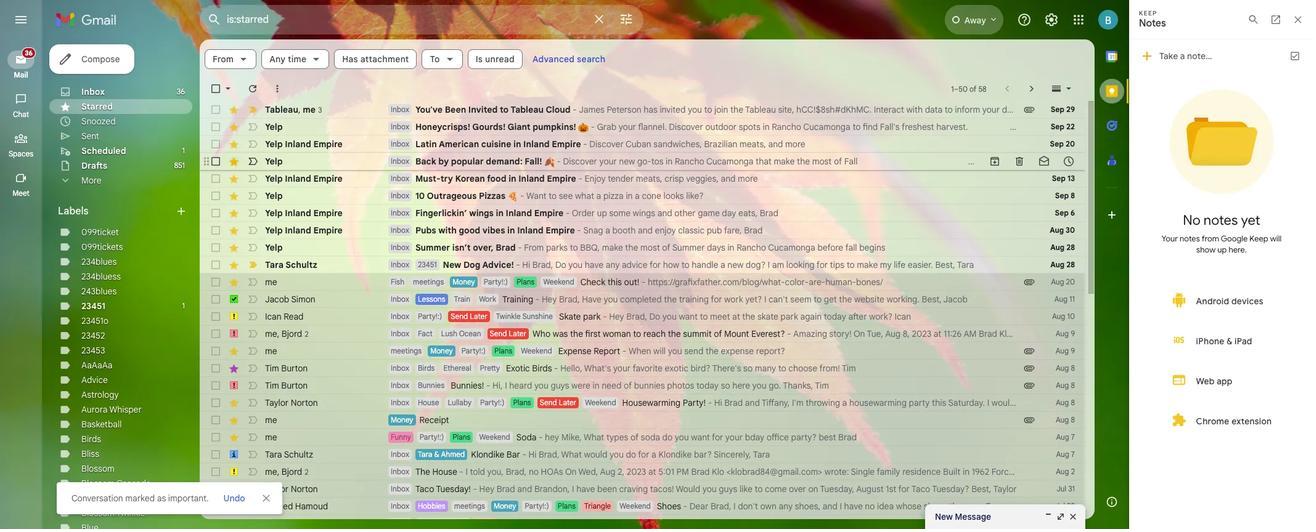 Task type: describe. For each thing, give the bounding box(es) containing it.
to right tips
[[847, 260, 855, 271]]

aug 7 for klondike bar - hi brad, what would you do for a klondike bar? sincerely, tara
[[1056, 450, 1075, 459]]

toggle split pane mode image
[[1051, 83, 1063, 95]]

0 vertical spatial 10
[[415, 191, 425, 202]]

aug for hello, what's your favorite exotic bird? there's so many to choose from! tim
[[1056, 364, 1069, 373]]

1 vertical spatial at
[[649, 467, 656, 478]]

10 row from the top
[[200, 256, 1085, 274]]

in right spots
[[763, 121, 770, 133]]

the right send at bottom
[[706, 346, 719, 357]]

30
[[1066, 226, 1075, 235]]

aug for hey brad, do you want to meet at the skate park again today after work? ican
[[1052, 312, 1066, 321]]

- left told
[[460, 467, 464, 478]]

aug 7 for soda - hey mike, what types of soda do you want for your bday office party? best brad
[[1056, 433, 1075, 442]]

brad right best
[[839, 432, 857, 443]]

on
[[565, 467, 577, 478]]

0 vertical spatial guys
[[551, 380, 569, 391]]

compose button
[[49, 44, 135, 74]]

1 50 of 58
[[951, 84, 987, 93]]

- right '🍕' icon
[[520, 191, 524, 202]]

of left 58
[[970, 84, 977, 93]]

2 yelp from the top
[[265, 139, 283, 150]]

money down you,
[[494, 502, 516, 511]]

sent link
[[81, 131, 99, 142]]

2 left "no"
[[1071, 467, 1075, 477]]

1 horizontal spatial tableau
[[511, 104, 544, 115]]

back by popular demand: fall!
[[415, 156, 544, 167]]

exotic
[[665, 363, 689, 374]]

0 vertical spatial at
[[732, 311, 740, 322]]

spaces
[[9, 149, 33, 158]]

tuesday,
[[820, 484, 855, 495]]

side panel section
[[1095, 39, 1129, 520]]

2 vertical spatial meetings
[[454, 502, 485, 511]]

2 vertical spatial guys
[[719, 484, 738, 495]]

you right have
[[604, 294, 618, 305]]

aug for hi brad, what would you do for a klondike bar? sincerely, tara
[[1056, 450, 1070, 459]]

tara up the ahmed hamoud
[[265, 449, 282, 461]]

the right 'get'
[[839, 294, 852, 305]]

alert containing conversation marked as important.
[[20, 28, 1110, 515]]

lullaby
[[448, 398, 472, 408]]

1 park from the left
[[583, 311, 601, 322]]

handle
[[692, 260, 718, 271]]

of down meet
[[714, 329, 722, 340]]

blossom for blossom cascade
[[81, 478, 114, 490]]

norton for housewarming
[[291, 398, 318, 409]]

party
[[909, 398, 930, 409]]

in right the 'food'
[[509, 173, 516, 184]]

some
[[609, 208, 631, 219]]

brad down here at the right bottom of the page
[[725, 398, 743, 409]]

me , bjord 2 for who
[[265, 328, 309, 339]]

1 vertical spatial meats,
[[636, 173, 663, 184]]

inbox you've been invited to tableau cloud - james peterson has invited you to join the tableau site, hcc!$8sh#dkhmc. interact with data to inform your decisions. customize data visualizations to answer your questions. share discove
[[391, 104, 1314, 115]]

exotic birds - hello, what's your favorite exotic bird? there's so many to choose from! tim
[[506, 363, 856, 374]]

natural
[[1035, 467, 1062, 478]]

and down tuesday,
[[823, 501, 838, 512]]

7 yelp from the top
[[265, 225, 283, 236]]

built
[[943, 467, 961, 478]]

a right the what
[[597, 191, 601, 202]]

and up - discover your new go-tos in rancho cucamonga that make the most of fall͏ ͏ ͏ ͏ ͏ ͏͏ ͏ ͏ ͏ ͏ ͏͏ ͏ ͏ ͏ ͏ ͏͏ ͏ ͏ ͏ ͏ ͏͏ ͏ ͏ ͏ ͏ ͏͏ ͏ ͏ ͏ ͏ ͏͏ ͏ ͏ ͏ ͏ ͏͏ ͏ ͏ ͏ ͏ ͏͏ ͏ ͏ ͏ ͏ ͏͏ ͏ ͏ ͏ ͏ ͏͏ ͏ ͏ ͏ ͏ ͏͏ ͏ ͏ ͏ ͏
[[768, 139, 783, 150]]

inbox inside inbox must-try korean food in inland empire - enjoy tender meats, crisp veggies, and more ͏ ͏ ͏ ͏ ͏ ͏ ͏ ͏ ͏ ͏ ͏ ͏ ͏ ͏ ͏ ͏ ͏ ͏ ͏ ͏ ͏ ͏ ͏ ͏ ͏ ͏ ͏ ͏ ͏ ͏ ͏ ͏ ͏ ͏ ͏ ͏ ͏ ͏ ͏ ͏ ͏ ͏ ͏ ͏ ͏ ͏ ͏ ͏ ͏ ͏ ͏ ͏ ͏ ͏ ͏ ͏ ͏ ͏ ͏ ͏ ͏ ͏ ͏ ͏ ͏ ͏ ͏ ͏ ͏ ͏ ͏ ͏ ͏ ͏ ͏ ͏ ͏ ͏ ͏
[[391, 174, 409, 183]]

0 vertical spatial what
[[584, 432, 604, 443]]

0 vertical spatial have
[[585, 260, 604, 271]]

money down lush
[[430, 346, 453, 356]]

11 row from the top
[[200, 274, 1085, 291]]

skate park - hey brad, do you want to meet at the skate park again today after work? ican
[[559, 311, 911, 322]]

tim burton for exotic
[[265, 363, 308, 374]]

of right need
[[624, 380, 632, 391]]

and left the enjoy
[[638, 225, 653, 236]]

- down told
[[473, 484, 477, 495]]

data right "no"
[[1094, 467, 1112, 478]]

2 vertical spatial have
[[844, 501, 863, 512]]

brad down bar? at the right bottom
[[691, 467, 710, 478]]

- left order
[[566, 208, 570, 219]]

aaaaaa
[[81, 360, 113, 371]]

party!:) down advice!
[[484, 277, 508, 287]]

has
[[644, 104, 658, 115]]

you right will on the bottom of the page
[[668, 346, 682, 357]]

color-
[[785, 277, 809, 288]]

5 yelp from the top
[[265, 191, 283, 202]]

party!:) down ocean
[[462, 346, 486, 356]]

&
[[434, 450, 439, 459]]

2 for who was the first woman to reach the summit of mount everest? -
[[305, 330, 309, 339]]

mike,
[[561, 432, 582, 443]]

and left brandon,
[[517, 484, 532, 495]]

cone
[[642, 191, 661, 202]]

shoes
[[657, 501, 681, 512]]

inbox inside inbox latin american cuisine in inland empire - discover cuban sandwiches, brazilian meats, and more ͏ ͏ ͏ ͏ ͏ ͏ ͏ ͏ ͏ ͏ ͏ ͏ ͏ ͏ ͏ ͏ ͏ ͏ ͏ ͏ ͏ ͏ ͏ ͏ ͏ ͏ ͏ ͏ ͏ ͏ ͏ ͏ ͏ ͏ ͏ ͏ ͏ ͏ ͏ ͏ ͏ ͏ ͏ ͏ ͏ ͏ ͏ ͏ ͏ ͏ ͏ ͏ ͏ ͏ ͏ ͏ ͏ ͏ ͏ ͏ ͏ ͏ ͏ ͏ ͏ ͏ ͏ ͏ ͏ ͏ ͏ ͏ ͏ ͏
[[391, 139, 409, 149]]

new dog advice! - hi brad, do you have any advice for how to handle a new dog? i am looking for tips to make my life easier. best, tara
[[443, 260, 974, 271]]

13
[[1068, 174, 1075, 183]]

for down the soda
[[638, 449, 649, 461]]

isn't
[[452, 242, 471, 253]]

to left meet
[[700, 311, 708, 322]]

main menu image
[[14, 12, 28, 27]]

- left enjoy
[[579, 173, 583, 184]]

1 inside "row"
[[1114, 467, 1117, 478]]

0 horizontal spatial today
[[697, 380, 719, 391]]

tara schultz for klondike
[[265, 449, 313, 461]]

cuban
[[626, 139, 651, 150]]

0 horizontal spatial rancho
[[675, 156, 704, 167]]

in right pizza
[[626, 191, 633, 202]]

to up harvest.͏
[[945, 104, 953, 115]]

from inside popup button
[[213, 54, 234, 65]]

0 horizontal spatial ahmed
[[265, 501, 293, 512]]

1 vertical spatial any
[[779, 501, 793, 512]]

1 vertical spatial 23451
[[81, 301, 105, 312]]

1 vertical spatial house
[[432, 467, 457, 478]]

money inside money receipt
[[391, 416, 413, 425]]

aug 10
[[1052, 312, 1075, 321]]

brad down "eats,"
[[744, 225, 763, 236]]

send
[[684, 346, 704, 357]]

do for for
[[626, 449, 636, 461]]

- left when
[[623, 346, 627, 357]]

- right out!
[[642, 277, 646, 288]]

want
[[527, 191, 547, 202]]

19 row from the top
[[200, 412, 1085, 429]]

a right the handle
[[721, 260, 725, 271]]

1 vertical spatial new
[[728, 260, 744, 271]]

2 horizontal spatial ahmed
[[1010, 501, 1038, 512]]

party!:) down hi,
[[480, 398, 505, 408]]

most for summer
[[641, 242, 660, 253]]

17 row from the top
[[200, 377, 1085, 395]]

your right answer
[[1201, 104, 1219, 115]]

23 row from the top
[[200, 481, 1085, 498]]

jul for dear brad, i don't own any shoes, and i have no idea whose shoes they are. from, ahmed
[[1056, 502, 1065, 511]]

2,
[[618, 467, 625, 478]]

minimize image
[[1044, 512, 1054, 522]]

0 vertical spatial meats,
[[740, 139, 766, 150]]

blossom for blossom twinkle
[[81, 508, 114, 519]]

0 horizontal spatial twinkle
[[116, 508, 145, 519]]

2 horizontal spatial make
[[857, 260, 878, 271]]

8 row from the top
[[200, 222, 1085, 239]]

aug for when will you send the expense report?
[[1056, 346, 1069, 356]]

inbox summer isn't over, brad - from parks to bbq, make the most of summer days in rancho cucamonga before fall begins͏ ͏ ͏ ͏ ͏ ͏͏ ͏ ͏ ͏ ͏ ͏͏ ͏ ͏ ͏ ͏ ͏͏ ͏ ͏ ͏ ͏ ͏͏ ͏ ͏ ͏ ͏ ͏͏ ͏ ͏ ͏ ͏ ͏͏ ͏ ͏ ͏ ͏ ͏͏ ͏ ͏ ͏ ͏ ͏͏ ͏ ͏ ͏ ͏ ͏͏ ͏ ͏ ͏ ͏ ͏͏ ͏ ͏
[[391, 242, 1001, 253]]

woman
[[603, 329, 631, 340]]

heard
[[509, 380, 532, 391]]

0 vertical spatial 36
[[25, 49, 33, 57]]

jul for hey brad and brandon, i have been craving tacos! would you guys like to come over on tuesday, august 1st for taco tuesday? best, taylor
[[1057, 485, 1067, 494]]

inbox link
[[81, 86, 105, 97]]

aug for https://grafixfather.com/blog/what-color-are-human-bones/
[[1051, 277, 1064, 287]]

7 for hey mike, what types of soda do you want for your bday office party? best brad
[[1071, 433, 1075, 442]]

1 vertical spatial with
[[438, 225, 457, 236]]

the right join
[[731, 104, 744, 115]]

of left fall͏
[[834, 156, 842, 167]]

bbq,
[[580, 242, 600, 253]]

advice!
[[482, 260, 514, 271]]

1 horizontal spatial 10
[[1067, 312, 1075, 321]]

1st
[[886, 484, 897, 495]]

28 for from parks to bbq, make the most of summer days in rancho cucamonga before fall begins͏ ͏ ͏ ͏ ͏ ͏͏ ͏ ͏ ͏ ͏ ͏͏ ͏ ͏ ͏ ͏ ͏͏ ͏ ͏ ͏ ͏ ͏͏ ͏ ͏ ͏ ͏ ͏͏ ͏ ͏ ͏ ͏ ͏͏ ͏ ͏ ͏ ͏ ͏͏ ͏ ͏ ͏ ͏ ͏͏ ͏ ͏ ͏ ͏ ͏͏ ͏ ͏ ͏ ͏ ͏͏ ͏ ͏
[[1067, 243, 1075, 252]]

1 taco from the left
[[415, 484, 434, 495]]

row containing jacob simon
[[200, 291, 1085, 308]]

8 for hi brad and tiffany, i'm throwing a housewarming party this saturday. i would love for you guys to come! best, taylor
[[1071, 398, 1075, 408]]

residence
[[903, 467, 941, 478]]

0 vertical spatial would
[[992, 398, 1015, 409]]

parks
[[546, 242, 568, 253]]

aug 8 for hi brad and tiffany, i'm throwing a housewarming party this saturday. i would love for you guys to come! best, taylor
[[1056, 398, 1075, 408]]

aug for snag a booth and enjoy classic pub fare, brad ͏ ͏ ͏ ͏ ͏ ͏ ͏ ͏ ͏ ͏ ͏ ͏ ͏ ͏ ͏ ͏ ͏ ͏ ͏ ͏ ͏ ͏ ͏ ͏ ͏ ͏ ͏ ͏ ͏ ͏ ͏ ͏ ͏ ͏ ͏ ͏ ͏ ͏ ͏ ͏ ͏ ͏ ͏ ͏ ͏ ͏ ͏ ͏ ͏ ͏ ͏ ͏ ͏ ͏ ͏ ͏ ͏ ͏ ͏ ͏ ͏ ͏ ͏ ͏ ͏ ͏ ͏ ͏ ͏ ͏ ͏ ͏ ͏ ͏ ͏ ͏ ͏ ͏
[[1050, 226, 1064, 235]]

idea
[[877, 501, 894, 512]]

1 vertical spatial meetings
[[391, 346, 422, 356]]

28 inside row
[[1067, 519, 1075, 528]]

23451 link
[[81, 301, 105, 312]]

burton for bunnies!
[[281, 380, 308, 391]]

1 horizontal spatial ahmed
[[441, 450, 465, 459]]

1 vertical spatial have
[[577, 484, 595, 495]]

parking
[[1154, 467, 1184, 478]]

14 row from the top
[[200, 326, 1085, 343]]

20 for https://grafixfather.com/blog/what-color-are-human-bones/
[[1066, 277, 1075, 287]]

6
[[1071, 208, 1075, 218]]

taylor norton for housewarming
[[265, 398, 318, 409]]

invited
[[660, 104, 686, 115]]

in down giant at the left of page
[[514, 139, 521, 150]]

jubilee
[[116, 493, 144, 504]]

58
[[979, 84, 987, 93]]

0 horizontal spatial do
[[555, 260, 566, 271]]

advanced search button
[[528, 48, 611, 70]]

party!:) down brandon,
[[525, 502, 549, 511]]

i down tuesday,
[[840, 501, 842, 512]]

go.
[[769, 380, 781, 391]]

099ticket
[[81, 227, 119, 238]]

mail heading
[[0, 70, 42, 80]]

to left 'get'
[[814, 294, 822, 305]]

9 for who was the first woman to reach the summit of mount everest? -
[[1071, 329, 1075, 338]]

are.
[[969, 501, 984, 512]]

and right veggies,
[[721, 173, 736, 184]]

1 horizontal spatial more
[[785, 139, 806, 150]]

the up expense report - when will you send the expense report?
[[668, 329, 681, 340]]

pizzas
[[479, 191, 506, 202]]

told
[[470, 467, 485, 478]]

best, right working.
[[922, 294, 942, 305]]

row containing tableau
[[200, 101, 1314, 118]]

bjord for inbox
[[282, 466, 302, 477]]

the left training
[[664, 294, 677, 305]]

plans up "pretty"
[[494, 346, 513, 356]]

0 vertical spatial so
[[744, 363, 753, 374]]

1 summer from the left
[[415, 242, 450, 253]]

in up vibes
[[496, 208, 504, 219]]

was
[[553, 329, 568, 340]]

the right that
[[797, 156, 810, 167]]

row containing ican read
[[200, 308, 1085, 326]]

get
[[824, 294, 837, 305]]

hi for housewarming party! - hi brad and tiffany, i'm throwing a housewarming party this saturday. i would love for you guys to come! best, taylor
[[714, 398, 722, 409]]

0 horizontal spatial hey
[[479, 484, 495, 495]]

find
[[863, 121, 878, 133]]

aug for hey mike, what types of soda do you want for your bday office party? best brad
[[1056, 433, 1070, 442]]

you've
[[415, 104, 443, 115]]

2 vertical spatial send
[[540, 398, 557, 408]]

aug 20
[[1051, 277, 1075, 287]]

plans down 'heard'
[[513, 398, 531, 408]]

0 vertical spatial any
[[606, 260, 620, 271]]

you right "love"
[[1049, 398, 1063, 409]]

clear search image
[[587, 7, 612, 31]]

meet heading
[[0, 189, 42, 199]]

0 vertical spatial cucamonga
[[804, 121, 851, 133]]

- right cloud
[[573, 104, 577, 115]]

0 vertical spatial send later
[[451, 312, 488, 321]]

to left answer
[[1161, 104, 1169, 115]]

am
[[772, 260, 784, 271]]

0 vertical spatial rancho
[[772, 121, 801, 133]]

aug 11
[[1055, 295, 1075, 304]]

2 vertical spatial discover
[[563, 156, 597, 167]]

weekend up bar
[[479, 433, 510, 442]]

the up advice
[[625, 242, 638, 253]]

inbox latin american cuisine in inland empire - discover cuban sandwiches, brazilian meats, and more ͏ ͏ ͏ ͏ ͏ ͏ ͏ ͏ ͏ ͏ ͏ ͏ ͏ ͏ ͏ ͏ ͏ ͏ ͏ ͏ ͏ ͏ ͏ ͏ ͏ ͏ ͏ ͏ ͏ ͏ ͏ ͏ ͏ ͏ ͏ ͏ ͏ ͏ ͏ ͏ ͏ ͏ ͏ ͏ ͏ ͏ ͏ ͏ ͏ ͏ ͏ ͏ ͏ ͏ ͏ ͏ ͏ ͏ ͏ ͏ ͏ ͏ ͏ ͏ ͏ ͏ ͏ ͏ ͏ ͏ ͏ ͏ ͏ ͏
[[391, 139, 969, 150]]

wed,
[[579, 467, 598, 478]]

0 horizontal spatial birds
[[81, 434, 101, 445]]

yelp inland empire for pubs
[[265, 225, 343, 236]]

in right vibes
[[507, 225, 515, 236]]

that
[[756, 156, 772, 167]]

tara left &
[[418, 450, 432, 459]]

2 park from the left
[[781, 311, 798, 322]]

when
[[629, 346, 651, 357]]

interact
[[874, 104, 904, 115]]

2 horizontal spatial hey
[[609, 311, 624, 322]]

blossom twinkle link
[[81, 508, 145, 519]]

you down 'bbq,'
[[569, 260, 583, 271]]

sep for grab your flannel. discover outdoor spots in rancho cucamonga to find fall's freshest harvest.͏ ͏ ͏ ͏ ͏ ͏͏ ͏ ͏ ͏ ͏ ͏͏ ͏ ͏ ͏ ͏ ͏͏ ͏ ͏ ͏ ͏ ͏͏ ͏ ͏ ͏ ͏ ͏͏ ͏ ͏ ͏ ͏ ͏͏ ͏ ͏ ͏ ͏ ͏͏ ͏ ͏ ͏ ͏ ͏͏ ͏ ͏ ͏ ͏ ͏͏ ͏
[[1051, 122, 1065, 131]]

were
[[572, 380, 591, 391]]

more image
[[271, 83, 284, 95]]

for up sincerely,
[[712, 432, 723, 443]]

2 klondike from the left
[[659, 449, 692, 461]]

2 horizontal spatial send later
[[540, 398, 577, 408]]

ethereal
[[444, 364, 471, 373]]

1 vertical spatial discover
[[590, 139, 624, 150]]

plans up tara & ahmed
[[453, 433, 471, 442]]

not important switch for ahmed
[[247, 501, 259, 513]]

weekend down need
[[585, 398, 616, 408]]

i right yet?
[[764, 294, 767, 305]]

1 vertical spatial send
[[490, 329, 507, 338]]

i right saturday.
[[987, 398, 990, 409]]

cuisine
[[481, 139, 511, 150]]

0 vertical spatial this
[[608, 277, 622, 288]]

1 vertical spatial this
[[932, 398, 947, 409]]

korean
[[455, 173, 485, 184]]

0 horizontal spatial new
[[619, 156, 635, 167]]

outrageous
[[427, 191, 477, 202]]

data up freshest
[[925, 104, 943, 115]]

hi for klondike bar - hi brad, what would you do for a klondike bar? sincerely, tara
[[529, 449, 537, 461]]

0 horizontal spatial what
[[561, 449, 582, 461]]

inbox inside inbox taco tuesday! - hey brad and brandon, i have been craving tacos! would you guys like to come over on tuesday, august 1st for taco tuesday? best, taylor
[[391, 485, 409, 494]]

2 summer from the left
[[672, 242, 705, 253]]

new for new message
[[935, 512, 953, 523]]

weekend left check
[[543, 277, 574, 287]]

chat
[[13, 110, 29, 119]]

are-
[[809, 277, 826, 288]]

they
[[950, 501, 967, 512]]

bday
[[745, 432, 765, 443]]

plans up 'training'
[[517, 277, 535, 287]]

been
[[445, 104, 466, 115]]

21 row from the top
[[200, 446, 1085, 464]]

don't
[[738, 501, 758, 512]]

has
[[342, 54, 358, 65]]

1 yelp from the top
[[265, 121, 283, 133]]

2 horizontal spatial later
[[559, 398, 577, 408]]

booth
[[613, 225, 636, 236]]

pubs
[[415, 225, 436, 236]]

aug for hi brad and tiffany, i'm throwing a housewarming party this saturday. i would love for you guys to come! best, taylor
[[1056, 398, 1069, 408]]

conversation marked as important.
[[72, 493, 209, 504]]

yelp inland empire for fingerlickin'
[[265, 208, 343, 219]]

1 vertical spatial more
[[738, 173, 758, 184]]

, for who was the first woman to reach the summit of mount everest? -
[[277, 328, 279, 339]]

0 vertical spatial discover
[[669, 121, 703, 133]]

- right 🎃 icon on the top left of the page
[[591, 121, 595, 133]]

the down yet?
[[742, 311, 755, 322]]

data right 29
[[1087, 104, 1104, 115]]

Search in mail text field
[[227, 14, 584, 26]]

1 vertical spatial guys
[[1065, 398, 1084, 409]]

favorite
[[633, 363, 663, 374]]

1 vertical spatial 36
[[177, 87, 185, 96]]

toolbar inside "row"
[[983, 155, 1081, 168]]

to left join
[[704, 104, 712, 115]]

shoes,
[[795, 501, 821, 512]]

2 taco from the left
[[912, 484, 930, 495]]

0 vertical spatial hey
[[542, 294, 557, 305]]

to left come!
[[1086, 398, 1094, 409]]

aug for from parks to bbq, make the most of summer days in rancho cucamonga before fall begins͏ ͏ ͏ ͏ ͏ ͏͏ ͏ ͏ ͏ ͏ ͏͏ ͏ ͏ ͏ ͏ ͏͏ ͏ ͏ ͏ ͏ ͏͏ ͏ ͏ ͏ ͏ ͏͏ ͏ ͏ ͏ ͏ ͏͏ ͏ ͏ ͏ ͏ ͏͏ ͏ ͏ ͏ ͏ ͏͏ ͏ ͏ ͏ ͏ ͏͏ ͏ ͏ ͏ ͏ ͏͏ ͏ ͏
[[1051, 243, 1065, 252]]

row containing ahmed hamoud
[[200, 498, 1085, 515]]

hello,
[[560, 363, 582, 374]]

you left go.
[[753, 380, 767, 391]]

aug 28 for inbox summer isn't over, brad - from parks to bbq, make the most of summer days in rancho cucamonga before fall begins͏ ͏ ͏ ͏ ͏ ͏͏ ͏ ͏ ͏ ͏ ͏͏ ͏ ͏ ͏ ͏ ͏͏ ͏ ͏ ͏ ͏ ͏͏ ͏ ͏ ͏ ͏ ͏͏ ͏ ͏ ͏ ͏ ͏͏ ͏ ͏ ͏ ͏ ͏͏ ͏ ͏ ͏ ͏ ͏͏ ͏ ͏ ͏ ͏ ͏͏ ͏ ͏ ͏ ͏ ͏͏ ͏ ͏
[[1051, 243, 1075, 252]]

best, right easier.
[[936, 260, 955, 271]]

tuesday?
[[932, 484, 970, 495]]

summit
[[683, 329, 712, 340]]

1 horizontal spatial send later
[[490, 329, 527, 338]]

28 for dear brad, i don't own any shoes, and i have no idea whose shoes they are. from, ahmed
[[1067, 502, 1075, 511]]

🎃 image
[[579, 123, 589, 133]]

2 vertical spatial cucamonga
[[768, 242, 816, 253]]

you right invited in the top of the page
[[688, 104, 702, 115]]

after
[[849, 311, 867, 322]]

yet?
[[746, 294, 762, 305]]

you down klo
[[703, 484, 717, 495]]

- right bar
[[522, 449, 526, 461]]

16 row from the top
[[200, 360, 1085, 377]]

bliss link
[[81, 449, 99, 460]]

1 horizontal spatial do
[[649, 311, 660, 322]]

1 vertical spatial want
[[691, 432, 710, 443]]

report
[[594, 346, 620, 357]]

1 vertical spatial cucamonga
[[707, 156, 754, 167]]

851
[[174, 161, 185, 170]]

most for fall͏
[[812, 156, 832, 167]]

- right advice!
[[516, 260, 520, 271]]

0 vertical spatial hi
[[522, 260, 530, 271]]

your up need
[[613, 363, 631, 374]]



Task type: vqa. For each thing, say whether or not it's contained in the screenshot.
Ican
yes



Task type: locate. For each thing, give the bounding box(es) containing it.
to up honeycrisps! gourds! giant pumpkins! at the top left of page
[[500, 104, 509, 115]]

8 for want to see what a pizza in a cone looks like? ͏ ͏ ͏ ͏ ͏ ͏ ͏ ͏ ͏ ͏͏ ͏ ͏ ͏ ͏ ͏͏ ͏ ͏ ͏ ͏ ͏ ͏ ͏ ͏ ͏ ͏͏ ͏ ͏ ͏ ͏ ͏ ͏ ͏ ͏ ͏ ͏͏ ͏ ͏ ͏ ͏ ͏ ͏ ͏ ͏ ͏ ͏͏ ͏ ͏ ͏ ͏ ͏ ͏ ͏ ͏ ͏ ͏ ͏ ͏ ͏ ͏ ͏ ͏ ͏ ͏ ͏ ͏ ͏ ͏ ͏ ͏ ͏ ͏ ͏͏ ͏ ͏
[[1071, 191, 1075, 200]]

brad right "eats,"
[[760, 208, 779, 219]]

guys left like
[[719, 484, 738, 495]]

more button
[[49, 173, 192, 188]]

aug 28 for new dog advice! - hi brad, do you have any advice for how to handle a new dog? i am looking for tips to make my life easier. best, tara
[[1051, 260, 1075, 269]]

1 horizontal spatial ican
[[895, 311, 911, 322]]

the left first
[[570, 329, 583, 340]]

1 horizontal spatial rancho
[[737, 242, 766, 253]]

brad, up skate
[[559, 294, 580, 305]]

2 down the simon
[[305, 330, 309, 339]]

36 link
[[7, 47, 36, 69]]

main content
[[200, 39, 1314, 530]]

0 vertical spatial new
[[619, 156, 635, 167]]

0 vertical spatial new
[[443, 260, 461, 271]]

new for new dog advice! - hi brad, do you have any advice for how to handle a new dog? i am looking for tips to make my life easier. best, tara
[[443, 260, 461, 271]]

5 row from the top
[[200, 170, 1085, 187]]

you down types
[[610, 449, 624, 461]]

blossom up the blossom twinkle link
[[81, 493, 114, 504]]

1 7 from the top
[[1071, 433, 1075, 442]]

1 vertical spatial bjord
[[282, 466, 302, 477]]

weekend down craving
[[620, 502, 651, 511]]

to left reach
[[633, 329, 641, 340]]

labels heading
[[58, 205, 175, 218]]

yelp inland empire
[[265, 139, 343, 150], [265, 173, 343, 184], [265, 208, 343, 219], [265, 225, 343, 236]]

2 taylor norton from the top
[[265, 484, 318, 495]]

new down "isn't"
[[443, 260, 461, 271]]

0 vertical spatial make
[[774, 156, 795, 167]]

begins͏
[[860, 242, 886, 253]]

wings down pizzas
[[469, 208, 494, 219]]

dog?
[[746, 260, 766, 271]]

1 vertical spatial 20
[[1066, 277, 1075, 287]]

tara right easier.
[[957, 260, 974, 271]]

1 jacob from the left
[[265, 294, 289, 305]]

4 yelp from the top
[[265, 173, 283, 184]]

1 vertical spatial send later
[[490, 329, 527, 338]]

do up 2023 at the left bottom of page
[[626, 449, 636, 461]]

1 vertical spatial new
[[935, 512, 953, 523]]

i left the am
[[768, 260, 770, 271]]

pretty
[[480, 364, 500, 373]]

inbox inside "inbox pubs with good vibes in inland empire - snag a booth and enjoy classic pub fare, brad ͏ ͏ ͏ ͏ ͏ ͏ ͏ ͏ ͏ ͏ ͏ ͏ ͏ ͏ ͏ ͏ ͏ ͏ ͏ ͏ ͏ ͏ ͏ ͏ ͏ ͏ ͏ ͏ ͏ ͏ ͏ ͏ ͏ ͏ ͏ ͏ ͏ ͏ ͏ ͏ ͏ ͏ ͏ ͏ ͏ ͏ ͏ ͏ ͏ ͏ ͏ ͏ ͏ ͏ ͏ ͏ ͏ ͏ ͏ ͏ ͏ ͏ ͏ ͏ ͏ ͏ ͏ ͏ ͏ ͏ ͏ ͏ ͏ ͏ ͏ ͏ ͏ ͏"
[[391, 226, 409, 235]]

blossom down bliss link
[[81, 464, 114, 475]]

inbox inside inbox you've been invited to tableau cloud - james peterson has invited you to join the tableau site, hcc!$8sh#dkhmc. interact with data to inform your decisions. customize data visualizations to answer your questions. share discove
[[391, 105, 409, 114]]

18 row from the top
[[200, 395, 1167, 412]]

rancho up 'dog?'
[[737, 242, 766, 253]]

0 vertical spatial 23451
[[418, 260, 437, 269]]

blossom down "blossom" link
[[81, 478, 114, 490]]

1 tara schultz from the top
[[265, 260, 317, 271]]

1 horizontal spatial park
[[781, 311, 798, 322]]

tableau up spots
[[745, 104, 776, 115]]

1 wings from the left
[[469, 208, 494, 219]]

no
[[1081, 467, 1092, 478]]

a right snag
[[606, 225, 610, 236]]

today down the bird?
[[697, 380, 719, 391]]

0 vertical spatial jul 28
[[1056, 502, 1075, 511]]

row up cuban at the left
[[200, 118, 1085, 136]]

not important switch
[[247, 483, 259, 496], [247, 501, 259, 513]]

- discover your new go-tos in rancho cucamonga that make the most of fall͏ ͏ ͏ ͏ ͏ ͏͏ ͏ ͏ ͏ ͏ ͏͏ ͏ ͏ ͏ ͏ ͏͏ ͏ ͏ ͏ ͏ ͏͏ ͏ ͏ ͏ ͏ ͏͏ ͏ ͏ ͏ ͏ ͏͏ ͏ ͏ ͏ ͏ ͏͏ ͏ ͏ ͏ ͏ ͏͏ ͏ ͏ ͏ ͏ ͏͏ ͏ ͏ ͏ ͏ ͏͏ ͏ ͏ ͏ ͏ ͏͏ ͏ ͏ ͏ ͏
[[555, 156, 988, 167]]

chat heading
[[0, 110, 42, 120]]

fall͏
[[844, 156, 858, 167]]

for left how
[[650, 260, 661, 271]]

22 row from the top
[[200, 464, 1232, 481]]

24 row from the top
[[200, 498, 1085, 515]]

mount
[[724, 329, 749, 340]]

2 vertical spatial send later
[[540, 398, 577, 408]]

0 vertical spatial no
[[529, 467, 539, 478]]

basketball link
[[81, 419, 122, 430]]

20 row from the top
[[200, 429, 1085, 446]]

you
[[688, 104, 702, 115], [569, 260, 583, 271], [604, 294, 618, 305], [663, 311, 677, 322], [668, 346, 682, 357], [534, 380, 549, 391], [753, 380, 767, 391], [1049, 398, 1063, 409], [675, 432, 689, 443], [610, 449, 624, 461], [703, 484, 717, 495]]

has attachment
[[342, 54, 409, 65]]

1 horizontal spatial later
[[509, 329, 527, 338]]

burton
[[281, 363, 308, 374], [281, 380, 308, 391]]

🍕 image
[[508, 192, 518, 202]]

what down mike,
[[561, 449, 582, 461]]

brad, down the parks
[[533, 260, 553, 271]]

send up lush ocean
[[451, 312, 468, 321]]

any time
[[270, 54, 307, 65]]

0 horizontal spatial summer
[[415, 242, 450, 253]]

1 vertical spatial do
[[649, 311, 660, 322]]

ahmed right &
[[441, 450, 465, 459]]

cucamonga up 'looking'
[[768, 242, 816, 253]]

toolbar
[[983, 155, 1081, 168]]

0 horizontal spatial would
[[584, 449, 607, 461]]

house down tara & ahmed
[[432, 467, 457, 478]]

sep for discover cuban sandwiches, brazilian meats, and more ͏ ͏ ͏ ͏ ͏ ͏ ͏ ͏ ͏ ͏ ͏ ͏ ͏ ͏ ͏ ͏ ͏ ͏ ͏ ͏ ͏ ͏ ͏ ͏ ͏ ͏ ͏ ͏ ͏ ͏ ͏ ͏ ͏ ͏ ͏ ͏ ͏ ͏ ͏ ͏ ͏ ͏ ͏ ͏ ͏ ͏ ͏ ͏ ͏ ͏ ͏ ͏ ͏ ͏ ͏ ͏ ͏ ͏ ͏ ͏ ͏ ͏ ͏ ͏ ͏ ͏ ͏ ͏ ͏ ͏ ͏ ͏ ͏ ͏
[[1050, 139, 1064, 149]]

0 vertical spatial send
[[451, 312, 468, 321]]

7 for hi brad, what would you do for a klondike bar? sincerely, tara
[[1071, 450, 1075, 459]]

0 vertical spatial with
[[907, 104, 923, 115]]

main content containing from
[[200, 39, 1314, 530]]

tab list
[[1095, 39, 1129, 485]]

aug 9 for expense report - when will you send the expense report?
[[1056, 346, 1075, 356]]

1 me , bjord 2 from the top
[[265, 328, 309, 339]]

hey down you,
[[479, 484, 495, 495]]

jul right minimize icon
[[1056, 519, 1065, 528]]

demand:
[[486, 156, 523, 167]]

ican down working.
[[895, 311, 911, 322]]

1 aug 8 from the top
[[1056, 364, 1075, 373]]

schultz up the ahmed hamoud
[[284, 449, 313, 461]]

today down 'get'
[[824, 311, 846, 322]]

1 vertical spatial would
[[584, 449, 607, 461]]

2 vertical spatial jul
[[1056, 519, 1065, 528]]

days
[[707, 242, 726, 253]]

i down on
[[572, 484, 574, 495]]

birds up bliss link
[[81, 434, 101, 445]]

10 down must-
[[415, 191, 425, 202]]

sep for james peterson has invited you to join the tableau site, hcc!$8sh#dkhmc. interact with data to inform your decisions. customize data visualizations to answer your questions. share discove
[[1051, 105, 1065, 114]]

a left the cone
[[635, 191, 640, 202]]

questions.
[[1221, 104, 1261, 115]]

have down wed,
[[577, 484, 595, 495]]

park down can't
[[781, 311, 798, 322]]

3 8 from the top
[[1071, 381, 1075, 390]]

- right party! at the right bottom of page
[[708, 398, 712, 409]]

4 yelp inland empire from the top
[[265, 225, 343, 236]]

from down search in mail image
[[213, 54, 234, 65]]

and up the enjoy
[[658, 208, 672, 219]]

1 vertical spatial twinkle
[[116, 508, 145, 519]]

undo
[[224, 493, 245, 504]]

0 vertical spatial not important switch
[[247, 483, 259, 496]]

what right mike,
[[584, 432, 604, 443]]

training - hey brad, have you completed the training for work yet? i can't seem to get the website working. best, jacob
[[502, 294, 968, 305]]

decisions.
[[1002, 104, 1041, 115]]

1 horizontal spatial taco
[[912, 484, 930, 495]]

2 vertical spatial ,
[[277, 466, 279, 477]]

Search in mail search field
[[200, 5, 644, 35]]

0 horizontal spatial 36
[[25, 49, 33, 57]]

1 horizontal spatial make
[[774, 156, 795, 167]]

work?
[[869, 311, 893, 322]]

to left see
[[549, 191, 557, 202]]

money up train
[[453, 277, 475, 287]]

party?
[[791, 432, 817, 443]]

2 row from the top
[[200, 118, 1085, 136]]

7 row from the top
[[200, 205, 1085, 222]]

taylor
[[265, 398, 289, 409], [1144, 398, 1167, 409], [265, 484, 289, 495], [993, 484, 1017, 495]]

throwing
[[806, 398, 840, 409]]

check this out! - https://grafixfather.com/blog/what-color-are-human-bones/
[[581, 277, 883, 288]]

2 9 from the top
[[1071, 346, 1075, 356]]

inbox inside inbox fingerlickin' wings in inland empire - order up some wings and other game day eats, brad ͏ ͏ ͏ ͏ ͏ ͏ ͏ ͏ ͏ ͏ ͏ ͏ ͏ ͏ ͏ ͏ ͏ ͏ ͏ ͏ ͏ ͏ ͏ ͏ ͏ ͏ ͏ ͏ ͏ ͏ ͏ ͏ ͏ ͏ ͏ ͏ ͏ ͏ ͏ ͏ ͏ ͏ ͏ ͏ ͏ ͏ ͏ ͏ ͏ ͏ ͏ ͏ ͏ ͏ ͏ ͏ ͏ ͏ ͏ ͏ ͏ ͏ ͏ ͏ ͏ ͏ ͏ ͏ ͏ ͏ ͏ ͏ ͏ ͏ ͏ ͏
[[391, 208, 409, 218]]

0 vertical spatial 7
[[1071, 433, 1075, 442]]

28 down "30"
[[1067, 243, 1075, 252]]

meetings
[[413, 277, 444, 287], [391, 346, 422, 356], [454, 502, 485, 511]]

0 horizontal spatial guys
[[551, 380, 569, 391]]

2 horizontal spatial send
[[540, 398, 557, 408]]

0 horizontal spatial ican
[[265, 311, 282, 322]]

2 norton from the top
[[291, 484, 318, 495]]

2 aug 8 from the top
[[1056, 381, 1075, 390]]

klondike bar - hi brad, what would you do for a klondike bar? sincerely, tara
[[471, 449, 770, 461]]

blossom jubilee link
[[81, 493, 144, 504]]

to right like
[[755, 484, 763, 495]]

1 tim burton from the top
[[265, 363, 308, 374]]

taylor norton for inbox
[[265, 484, 318, 495]]

brad, down bar
[[506, 467, 527, 478]]

2 not important switch from the top
[[247, 501, 259, 513]]

1 8 from the top
[[1071, 191, 1075, 200]]

0 horizontal spatial park
[[583, 311, 601, 322]]

make for that
[[774, 156, 795, 167]]

best, right come!
[[1122, 398, 1142, 409]]

inbox inside inbox the house - i told you, brad, no hoas on wed, aug 2, 2023 at 5:01 pm brad klo <klobrad84@gmail.com> wrote: single family residence built in 1962 forced air, natural gas no data 1 covered parking space $350
[[391, 467, 409, 477]]

inform
[[955, 104, 980, 115]]

later down "twinkle sunshine"
[[509, 329, 527, 338]]

2 7 from the top
[[1071, 450, 1075, 459]]

1 vertical spatial tim burton
[[265, 380, 308, 391]]

1 horizontal spatial with
[[907, 104, 923, 115]]

0 horizontal spatial taco
[[415, 484, 434, 495]]

0 vertical spatial meetings
[[413, 277, 444, 287]]

1 aug 9 from the top
[[1056, 329, 1075, 338]]

3 row from the top
[[200, 136, 1085, 153]]

blossom down conversation
[[81, 508, 114, 519]]

in right tos
[[666, 156, 673, 167]]

1 horizontal spatial hey
[[542, 294, 557, 305]]

1 vertical spatial hey
[[609, 311, 624, 322]]

spaces heading
[[0, 149, 42, 159]]

1 not important switch from the top
[[247, 483, 259, 496]]

weekend
[[543, 277, 574, 287], [521, 346, 552, 356], [585, 398, 616, 408], [479, 433, 510, 442], [620, 502, 651, 511]]

sep for enjoy tender meats, crisp veggies, and more ͏ ͏ ͏ ͏ ͏ ͏ ͏ ͏ ͏ ͏ ͏ ͏ ͏ ͏ ͏ ͏ ͏ ͏ ͏ ͏ ͏ ͏ ͏ ͏ ͏ ͏ ͏ ͏ ͏ ͏ ͏ ͏ ͏ ͏ ͏ ͏ ͏ ͏ ͏ ͏ ͏ ͏ ͏ ͏ ͏ ͏ ͏ ͏ ͏ ͏ ͏ ͏ ͏ ͏ ͏ ͏ ͏ ͏ ͏ ͏ ͏ ͏ ͏ ͏ ͏ ͏ ͏ ͏ ͏ ͏ ͏ ͏ ͏ ͏ ͏ ͏ ͏ ͏ ͏
[[1052, 174, 1066, 183]]

aug for hi brad, do you have any advice for how to handle a new dog? i am looking for tips to make my life easier. best, tara
[[1051, 260, 1065, 269]]

13 row from the top
[[200, 308, 1085, 326]]

1 norton from the top
[[291, 398, 318, 409]]

2 burton from the top
[[281, 380, 308, 391]]

15 row from the top
[[200, 343, 1085, 360]]

2 jacob from the left
[[944, 294, 968, 305]]

settings image
[[1044, 12, 1059, 27]]

as
[[157, 493, 166, 504]]

with down fingerlickin'
[[438, 225, 457, 236]]

4 aug 8 from the top
[[1056, 416, 1075, 425]]

no left idea
[[865, 501, 875, 512]]

4 8 from the top
[[1071, 398, 1075, 408]]

4 blossom from the top
[[81, 508, 114, 519]]

0 horizontal spatial tableau
[[265, 104, 298, 115]]

yelp inland empire for must-
[[265, 173, 343, 184]]

in
[[763, 121, 770, 133], [514, 139, 521, 150], [666, 156, 673, 167], [509, 173, 516, 184], [626, 191, 633, 202], [496, 208, 504, 219], [507, 225, 515, 236], [728, 242, 735, 253], [593, 380, 600, 391], [963, 467, 970, 478]]

american
[[439, 139, 479, 150]]

burton for exotic birds
[[281, 363, 308, 374]]

0 horizontal spatial wings
[[469, 208, 494, 219]]

tara down bday
[[753, 449, 770, 461]]

20 for discover cuban sandwiches, brazilian meats, and more ͏ ͏ ͏ ͏ ͏ ͏ ͏ ͏ ͏ ͏ ͏ ͏ ͏ ͏ ͏ ͏ ͏ ͏ ͏ ͏ ͏ ͏ ͏ ͏ ͏ ͏ ͏ ͏ ͏ ͏ ͏ ͏ ͏ ͏ ͏ ͏ ͏ ͏ ͏ ͏ ͏ ͏ ͏ ͏ ͏ ͏ ͏ ͏ ͏ ͏ ͏ ͏ ͏ ͏ ͏ ͏ ͏ ͏ ͏ ͏ ͏ ͏ ͏ ͏ ͏ ͏ ͏ ͏ ͏ ͏ ͏ ͏ ͏ ͏
[[1066, 139, 1075, 149]]

20
[[1066, 139, 1075, 149], [1066, 277, 1075, 287]]

1 vertical spatial taylor norton
[[265, 484, 318, 495]]

hamoud
[[295, 501, 328, 512]]

bar
[[507, 449, 520, 461]]

life
[[894, 260, 906, 271]]

meetings up 'lessons'
[[413, 277, 444, 287]]

sep 20
[[1050, 139, 1075, 149]]

8 for hello, what's your favorite exotic bird? there's so many to choose from! tim
[[1071, 364, 1075, 373]]

2 bjord from the top
[[282, 466, 302, 477]]

2 8 from the top
[[1071, 364, 1075, 373]]

tara schultz for new
[[265, 260, 317, 271]]

everest?
[[752, 329, 785, 340]]

invited
[[468, 104, 498, 115]]

navigation
[[0, 39, 43, 530]]

None checkbox
[[210, 190, 222, 202], [210, 224, 222, 237], [210, 259, 222, 271], [210, 276, 222, 289], [210, 293, 222, 306], [210, 380, 222, 392], [210, 414, 222, 427], [210, 449, 222, 461], [210, 190, 222, 202], [210, 224, 222, 237], [210, 259, 222, 271], [210, 276, 222, 289], [210, 293, 222, 306], [210, 380, 222, 392], [210, 414, 222, 427], [210, 449, 222, 461]]

1 yelp inland empire from the top
[[265, 139, 343, 150]]

pop out image
[[1056, 512, 1066, 522]]

2 horizontal spatial birds
[[532, 363, 552, 374]]

klondike up you,
[[471, 449, 504, 461]]

234bluess link
[[81, 271, 121, 282]]

2 wings from the left
[[633, 208, 655, 219]]

0 horizontal spatial so
[[721, 380, 730, 391]]

single
[[851, 467, 875, 478]]

new inside "row"
[[443, 260, 461, 271]]

1 horizontal spatial new
[[935, 512, 953, 523]]

schultz for new dog advice!
[[286, 260, 317, 271]]

- up woman
[[603, 311, 607, 322]]

compose
[[81, 54, 120, 65]]

2 vertical spatial make
[[857, 260, 878, 271]]

discover
[[669, 121, 703, 133], [590, 139, 624, 150], [563, 156, 597, 167]]

0 horizontal spatial at
[[649, 467, 656, 478]]

schultz for klondike bar
[[284, 449, 313, 461]]

1 vertical spatial today
[[697, 380, 719, 391]]

weekend down "who"
[[521, 346, 552, 356]]

5 8 from the top
[[1071, 416, 1075, 425]]

- left hi,
[[486, 380, 490, 391]]

navigation containing mail
[[0, 39, 43, 530]]

sep for want to see what a pizza in a cone looks like? ͏ ͏ ͏ ͏ ͏ ͏ ͏ ͏ ͏ ͏͏ ͏ ͏ ͏ ͏ ͏͏ ͏ ͏ ͏ ͏ ͏ ͏ ͏ ͏ ͏ ͏͏ ͏ ͏ ͏ ͏ ͏ ͏ ͏ ͏ ͏ ͏͏ ͏ ͏ ͏ ͏ ͏ ͏ ͏ ͏ ͏ ͏͏ ͏ ͏ ͏ ͏ ͏ ͏ ͏ ͏ ͏ ͏ ͏ ͏ ͏ ͏ ͏ ͏ ͏ ͏ ͏ ͏ ͏ ͏ ͏ ͏ ͏ ͏ ͏͏ ͏ ͏
[[1055, 191, 1069, 200]]

send later
[[451, 312, 488, 321], [490, 329, 527, 338], [540, 398, 577, 408]]

again
[[801, 311, 822, 322]]

not important switch for taylor
[[247, 483, 259, 496]]

bunnies
[[634, 380, 665, 391]]

dear
[[690, 501, 709, 512]]

1 horizontal spatial meats,
[[740, 139, 766, 150]]

will
[[654, 346, 666, 357]]

read
[[284, 311, 304, 322]]

0 vertical spatial house
[[418, 398, 439, 408]]

9 row from the top
[[200, 239, 1085, 256]]

training
[[679, 294, 709, 305]]

astrology
[[81, 390, 119, 401]]

6 row from the top
[[200, 187, 1085, 205]]

hi right party! at the right bottom of page
[[714, 398, 722, 409]]

money
[[453, 277, 475, 287], [430, 346, 453, 356], [391, 416, 413, 425], [494, 502, 516, 511]]

send up hey
[[540, 398, 557, 408]]

guys
[[551, 380, 569, 391], [1065, 398, 1084, 409], [719, 484, 738, 495]]

, for inbox you've been invited to tableau cloud - james peterson has invited you to join the tableau site, hcc!$8sh#dkhmc. interact with data to inform your decisions. customize data visualizations to answer your questions. share discove
[[298, 104, 301, 115]]

fingerlickin'
[[415, 208, 467, 219]]

0 vertical spatial aug 7
[[1056, 433, 1075, 442]]

brad, down the completed
[[627, 311, 647, 322]]

aug 28 down aug 30
[[1051, 243, 1075, 252]]

1 blossom from the top
[[81, 464, 114, 475]]

aug 9 for who was the first woman to reach the summit of mount everest? -
[[1056, 329, 1075, 338]]

tableau , me 3
[[265, 104, 322, 115]]

1 horizontal spatial at
[[732, 311, 740, 322]]

2 yelp inland empire from the top
[[265, 173, 343, 184]]

aug for hey brad, have you completed the training for work yet? i can't seem to get the website working. best, jacob
[[1055, 295, 1068, 304]]

jul inside row
[[1056, 519, 1065, 528]]

send
[[451, 312, 468, 321], [490, 329, 507, 338], [540, 398, 557, 408]]

2 tara schultz from the top
[[265, 449, 313, 461]]

28 for hi brad, do you have any advice for how to handle a new dog? i am looking for tips to make my life easier. best, tara
[[1067, 260, 1075, 269]]

12 row from the top
[[200, 291, 1085, 308]]

wrote:
[[825, 467, 849, 478]]

8 yelp from the top
[[265, 242, 283, 253]]

enjoy
[[585, 173, 606, 184]]

2 me , bjord 2 from the top
[[265, 466, 309, 477]]

blossom for "blossom" link
[[81, 464, 114, 475]]

do up reach
[[649, 311, 660, 322]]

you right the soda
[[675, 432, 689, 443]]

tuesday!
[[436, 484, 471, 495]]

- left dear
[[684, 501, 688, 512]]

1 vertical spatial so
[[721, 380, 730, 391]]

bjord for who
[[282, 328, 302, 339]]

1 vertical spatial burton
[[281, 380, 308, 391]]

2 aug 9 from the top
[[1056, 346, 1075, 356]]

aug 8 for hello, what's your favorite exotic bird? there's so many to choose from! tim
[[1056, 364, 1075, 373]]

make for bbq,
[[602, 242, 623, 253]]

taco
[[415, 484, 434, 495], [912, 484, 930, 495]]

me , bjord 2 for inbox
[[265, 466, 309, 477]]

a
[[597, 191, 601, 202], [635, 191, 640, 202], [606, 225, 610, 236], [721, 260, 725, 271], [843, 398, 847, 409], [652, 449, 656, 461]]

0 vertical spatial norton
[[291, 398, 318, 409]]

1 horizontal spatial would
[[992, 398, 1015, 409]]

twinkle inside "row"
[[496, 312, 521, 321]]

1 aug 7 from the top
[[1056, 433, 1075, 442]]

🍂 image
[[544, 157, 555, 168]]

2 vertical spatial later
[[559, 398, 577, 408]]

2 for inbox the house - i told you, brad, no hoas on wed, aug 2, 2023 at 5:01 pm brad klo <klobrad84@gmail.com> wrote: single family residence built in 1962 forced air, natural gas no data 1 covered parking space $350
[[305, 468, 309, 477]]

older image
[[1026, 83, 1038, 95]]

klondike up pm
[[659, 449, 692, 461]]

do for you
[[662, 432, 673, 443]]

row down when
[[200, 360, 1085, 377]]

blossom twinkle
[[81, 508, 145, 519]]

2 horizontal spatial tableau
[[745, 104, 776, 115]]

1 jul 28 from the top
[[1056, 502, 1075, 511]]

1 vertical spatial later
[[509, 329, 527, 338]]

of
[[970, 84, 977, 93], [834, 156, 842, 167], [662, 242, 670, 253], [714, 329, 722, 340], [624, 380, 632, 391], [631, 432, 639, 443]]

1 vertical spatial 10
[[1067, 312, 1075, 321]]

yelp inland empire for latin
[[265, 139, 343, 150]]

2 aug 7 from the top
[[1056, 450, 1075, 459]]

hey
[[545, 432, 559, 443]]

None checkbox
[[210, 83, 222, 95], [210, 104, 222, 116], [210, 121, 222, 133], [210, 138, 222, 150], [210, 155, 222, 168], [210, 173, 222, 185], [210, 207, 222, 219], [210, 242, 222, 254], [210, 311, 222, 323], [210, 328, 222, 340], [210, 345, 222, 358], [210, 363, 222, 375], [210, 397, 222, 409], [210, 432, 222, 444], [210, 466, 222, 478], [210, 518, 222, 530], [210, 83, 222, 95], [210, 104, 222, 116], [210, 121, 222, 133], [210, 138, 222, 150], [210, 155, 222, 168], [210, 173, 222, 185], [210, 207, 222, 219], [210, 242, 222, 254], [210, 311, 222, 323], [210, 328, 222, 340], [210, 345, 222, 358], [210, 363, 222, 375], [210, 397, 222, 409], [210, 432, 222, 444], [210, 466, 222, 478], [210, 518, 222, 530]]

1
[[951, 84, 954, 93], [182, 146, 185, 155], [182, 301, 185, 311], [1114, 467, 1117, 478]]

inbox inside inbox summer isn't over, brad - from parks to bbq, make the most of summer days in rancho cucamonga before fall begins͏ ͏ ͏ ͏ ͏ ͏͏ ͏ ͏ ͏ ͏ ͏͏ ͏ ͏ ͏ ͏ ͏͏ ͏ ͏ ͏ ͏ ͏͏ ͏ ͏ ͏ ͏ ͏͏ ͏ ͏ ͏ ͏ ͏͏ ͏ ͏ ͏ ͏ ͏͏ ͏ ͏ ͏ ͏ ͏͏ ͏ ͏ ͏ ͏ ͏͏ ͏ ͏ ͏ ͏ ͏͏ ͏ ͏
[[391, 243, 409, 252]]

0 vertical spatial today
[[824, 311, 846, 322]]

simon
[[291, 294, 316, 305]]

1 horizontal spatial do
[[662, 432, 673, 443]]

blossom for blossom jubilee
[[81, 493, 114, 504]]

ahmed left minimize icon
[[1010, 501, 1038, 512]]

jul 28 inside "row"
[[1056, 502, 1075, 511]]

- right everest?
[[787, 329, 791, 340]]

support image
[[1017, 12, 1032, 27]]

- right over,
[[518, 242, 522, 253]]

exotic
[[506, 363, 530, 374]]

so left many
[[744, 363, 753, 374]]

2 vertical spatial rancho
[[737, 242, 766, 253]]

, for inbox the house - i told you, brad, no hoas on wed, aug 2, 2023 at 5:01 pm brad klo <klobrad84@gmail.com> wrote: single family residence built in 1962 forced air, natural gas no data 1 covered parking space $350
[[277, 466, 279, 477]]

2 horizontal spatial rancho
[[772, 121, 801, 133]]

0 horizontal spatial new
[[443, 260, 461, 271]]

1 horizontal spatial today
[[824, 311, 846, 322]]

2 tim burton from the top
[[265, 380, 308, 391]]

saturday.
[[948, 398, 985, 409]]

advanced search options image
[[614, 7, 639, 31]]

train
[[454, 295, 470, 304]]

3 yelp inland empire from the top
[[265, 208, 343, 219]]

- down 🎃 icon on the top left of the page
[[583, 139, 587, 150]]

tim burton for bunnies!
[[265, 380, 308, 391]]

1 vertical spatial norton
[[291, 484, 318, 495]]

gmail image
[[55, 7, 123, 32]]

1 horizontal spatial most
[[812, 156, 832, 167]]

refresh image
[[247, 83, 259, 95]]

0 vertical spatial tim burton
[[265, 363, 308, 374]]

1 bjord from the top
[[282, 328, 302, 339]]

row
[[200, 101, 1314, 118], [200, 118, 1085, 136], [200, 136, 1085, 153], [200, 153, 1085, 170], [200, 170, 1085, 187], [200, 187, 1085, 205], [200, 205, 1085, 222], [200, 222, 1085, 239], [200, 239, 1085, 256], [200, 256, 1085, 274], [200, 274, 1085, 291], [200, 291, 1085, 308], [200, 308, 1085, 326], [200, 326, 1085, 343], [200, 343, 1085, 360], [200, 360, 1085, 377], [200, 377, 1085, 395], [200, 395, 1167, 412], [200, 412, 1085, 429], [200, 429, 1085, 446], [200, 446, 1085, 464], [200, 464, 1232, 481], [200, 481, 1085, 498], [200, 498, 1085, 515]]

7
[[1071, 433, 1075, 442], [1071, 450, 1075, 459]]

row up the soda
[[200, 412, 1085, 429]]

1 klondike from the left
[[471, 449, 504, 461]]

0 horizontal spatial more
[[738, 173, 758, 184]]

1 ican from the left
[[265, 311, 282, 322]]

0 vertical spatial jul
[[1057, 485, 1067, 494]]

2 blossom from the top
[[81, 478, 114, 490]]

from!
[[820, 363, 840, 374]]

close image
[[1068, 512, 1078, 522]]

meet
[[12, 189, 29, 198]]

to left find
[[853, 121, 861, 133]]

9 for expense report - when will you send the expense report?
[[1071, 346, 1075, 356]]

of down the enjoy
[[662, 242, 670, 253]]

0 horizontal spatial send later
[[451, 312, 488, 321]]

your down 58
[[983, 104, 1000, 115]]

0 horizontal spatial this
[[608, 277, 622, 288]]

bunnies! - hi, i heard you guys were in need of bunnies photos today so here you go. thanks, tim
[[451, 380, 829, 391]]

1 horizontal spatial 23451
[[418, 260, 437, 269]]

23451 inside "row"
[[418, 260, 437, 269]]

aug for hi, i heard you guys were in need of bunnies photos today so here you go. thanks, tim
[[1056, 381, 1069, 390]]

rancho
[[772, 121, 801, 133], [675, 156, 704, 167], [737, 242, 766, 253]]

customize
[[1043, 104, 1084, 115]]

most left fall͏
[[812, 156, 832, 167]]

1 vertical spatial from
[[524, 242, 544, 253]]

aug 28
[[1051, 243, 1075, 252], [1051, 260, 1075, 269]]

guys left come!
[[1065, 398, 1084, 409]]

alert
[[20, 28, 1110, 515]]

any
[[270, 54, 286, 65]]

jul 28 row
[[200, 515, 1085, 530]]

send later up ocean
[[451, 312, 488, 321]]

fall's
[[880, 121, 900, 133]]

aug 8 for hi, i heard you guys were in need of bunnies photos today so here you go. thanks, tim
[[1056, 381, 1075, 390]]

6 yelp from the top
[[265, 208, 283, 219]]

1 burton from the top
[[281, 363, 308, 374]]

4 row from the top
[[200, 153, 1085, 170]]

1 row from the top
[[200, 101, 1314, 118]]

jul 28 inside row
[[1056, 519, 1075, 528]]

order
[[572, 208, 595, 219]]

2 ican from the left
[[895, 311, 911, 322]]

space
[[1186, 467, 1210, 478]]

2 jul 28 from the top
[[1056, 519, 1075, 528]]

sep left 6
[[1055, 208, 1069, 218]]

0 vertical spatial want
[[679, 311, 698, 322]]

snag
[[583, 225, 603, 236]]

1 horizontal spatial birds
[[418, 364, 435, 373]]

- left snag
[[577, 225, 581, 236]]

1 horizontal spatial so
[[744, 363, 753, 374]]

skate
[[758, 311, 779, 322]]

0 horizontal spatial meats,
[[636, 173, 663, 184]]

like?
[[686, 191, 704, 202]]

pub
[[707, 225, 722, 236]]

norton for inbox
[[291, 484, 318, 495]]

more down that
[[738, 173, 758, 184]]

1 horizontal spatial guys
[[719, 484, 738, 495]]

8 for hi, i heard you guys were in need of bunnies photos today so here you go. thanks, tim
[[1071, 381, 1075, 390]]

1 vertical spatial rancho
[[675, 156, 704, 167]]

3 blossom from the top
[[81, 493, 114, 504]]

1 aug 28 from the top
[[1051, 243, 1075, 252]]

1 9 from the top
[[1071, 329, 1075, 338]]

sep 6
[[1055, 208, 1075, 218]]

search in mail image
[[203, 9, 226, 31]]

3 yelp from the top
[[265, 156, 283, 167]]

2 aug 28 from the top
[[1051, 260, 1075, 269]]

advice
[[622, 260, 648, 271]]

plans down brandon,
[[558, 502, 576, 511]]

hi down soda
[[529, 449, 537, 461]]

klo
[[712, 467, 724, 478]]

new
[[443, 260, 461, 271], [935, 512, 953, 523]]

0 vertical spatial later
[[470, 312, 488, 321]]

blossom jubilee
[[81, 493, 144, 504]]

3 aug 8 from the top
[[1056, 398, 1075, 408]]

10
[[415, 191, 425, 202], [1067, 312, 1075, 321]]

1 taylor norton from the top
[[265, 398, 318, 409]]

1 vertical spatial do
[[626, 449, 636, 461]]

1 vertical spatial no
[[865, 501, 875, 512]]



